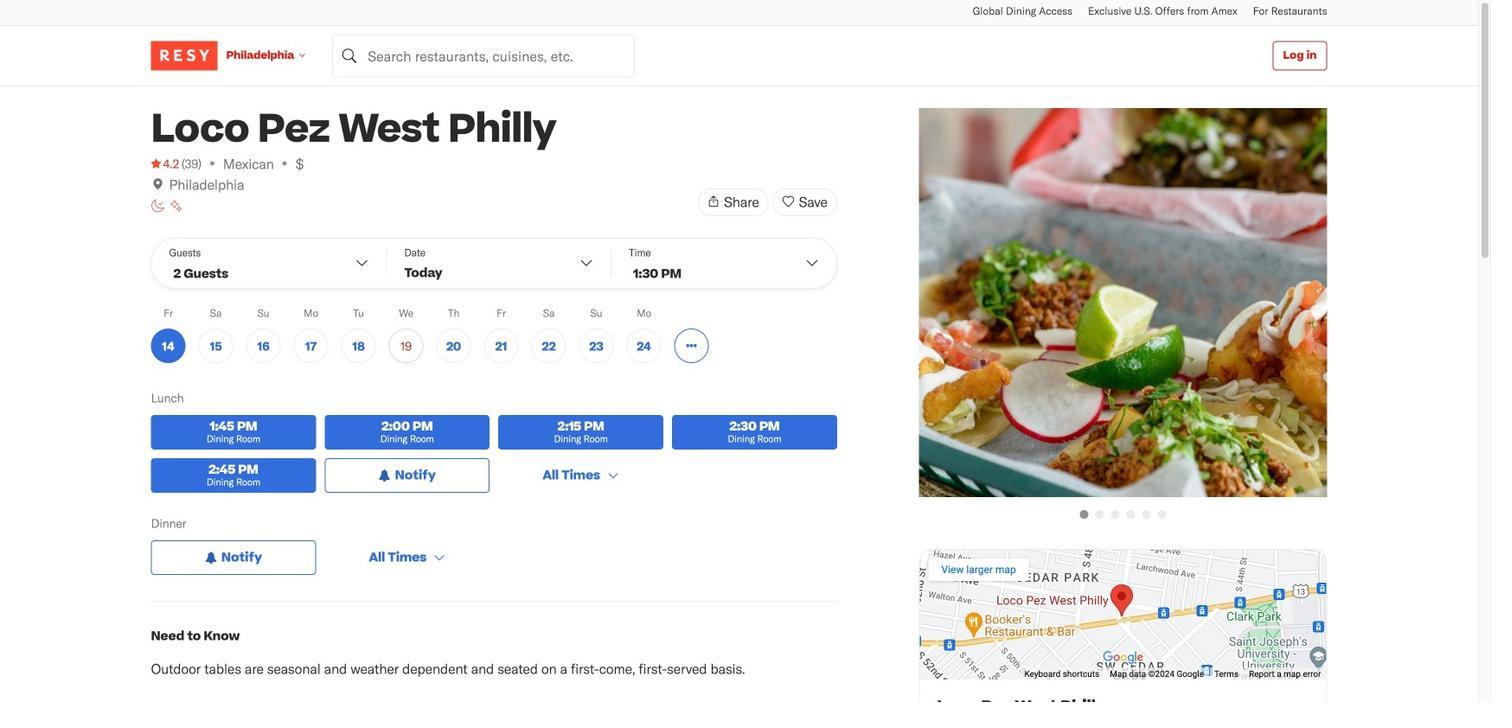 Task type: locate. For each thing, give the bounding box(es) containing it.
4.2 out of 5 stars image
[[151, 155, 179, 172]]

None field
[[332, 34, 635, 77]]



Task type: vqa. For each thing, say whether or not it's contained in the screenshot.
FIELD
yes



Task type: describe. For each thing, give the bounding box(es) containing it.
Search restaurants, cuisines, etc. text field
[[332, 34, 635, 77]]



